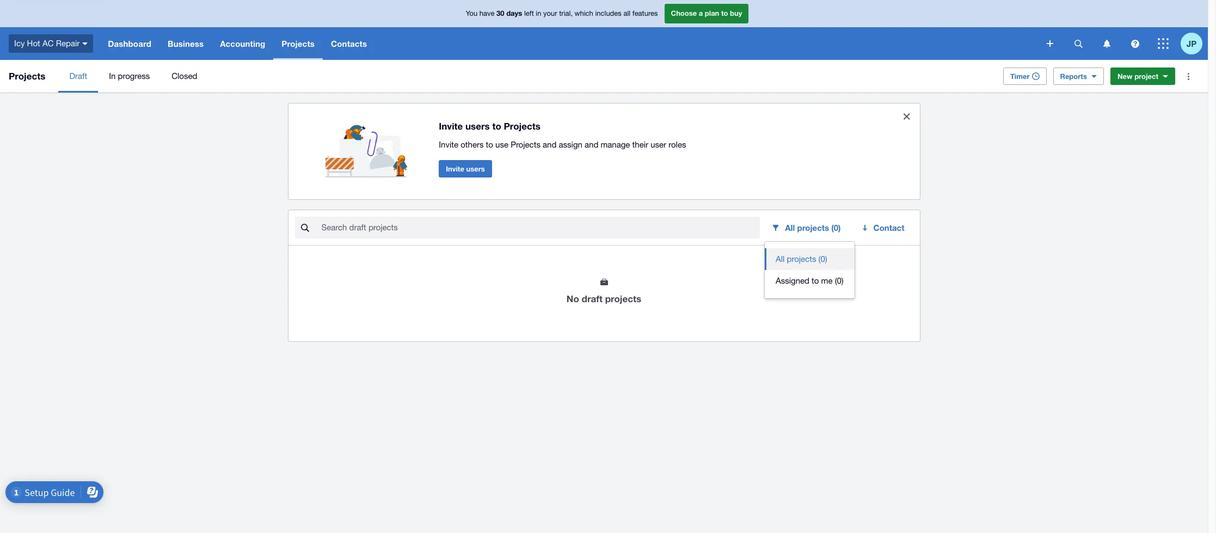 Task type: vqa. For each thing, say whether or not it's contained in the screenshot.
bottommost 0.00
no



Task type: describe. For each thing, give the bounding box(es) containing it.
users for invite users to projects
[[466, 120, 490, 132]]

business button
[[160, 27, 212, 60]]

your
[[543, 9, 557, 18]]

buy
[[730, 9, 742, 18]]

progress
[[118, 71, 150, 81]]

list box containing all projects (0)
[[765, 242, 855, 298]]

invite for invite users to projects
[[439, 120, 463, 132]]

30
[[497, 9, 504, 18]]

reports button
[[1053, 68, 1104, 85]]

business
[[168, 39, 204, 48]]

all projects (0) for all projects (0) button
[[776, 254, 827, 264]]

roles
[[669, 140, 686, 149]]

project
[[1135, 72, 1159, 81]]

(0) for all projects (0) button
[[819, 254, 827, 264]]

navigation containing dashboard
[[100, 27, 1039, 60]]

assign
[[559, 140, 583, 149]]

icy hot ac repair
[[14, 39, 80, 48]]

new project
[[1118, 72, 1159, 81]]

you have 30 days left in your trial, which includes all features
[[466, 9, 658, 18]]

group containing all projects (0)
[[765, 242, 855, 298]]

plan
[[705, 9, 719, 18]]

1 horizontal spatial svg image
[[1158, 38, 1169, 49]]

invite users
[[446, 164, 485, 173]]

jp button
[[1181, 27, 1208, 60]]

to left buy
[[721, 9, 728, 18]]

2 vertical spatial projects
[[605, 293, 641, 304]]

to left use
[[486, 140, 493, 149]]

days
[[506, 9, 522, 18]]

(0) inside button
[[835, 276, 844, 285]]

assigned to me (0)
[[776, 276, 844, 285]]

1 and from the left
[[543, 140, 557, 149]]

new project button
[[1111, 68, 1176, 85]]

invite others to use projects and assign and manage their user roles
[[439, 140, 686, 149]]

a
[[699, 9, 703, 18]]

user
[[651, 140, 666, 149]]

draft
[[582, 293, 603, 304]]

draft link
[[58, 60, 98, 93]]

manage
[[601, 140, 630, 149]]

all
[[624, 9, 631, 18]]

0 horizontal spatial svg image
[[1047, 40, 1054, 47]]

ac
[[42, 39, 54, 48]]

projects for all projects (0) popup button
[[797, 223, 829, 232]]

projects for all projects (0) button
[[787, 254, 816, 264]]

in progress link
[[98, 60, 161, 93]]

choose
[[671, 9, 697, 18]]

trial,
[[559, 9, 573, 18]]

accounting button
[[212, 27, 274, 60]]

repair
[[56, 39, 80, 48]]

all for all projects (0) button
[[776, 254, 785, 264]]

contact
[[874, 223, 905, 232]]

assigned
[[776, 276, 810, 285]]

no
[[567, 293, 579, 304]]

invite users to projects image
[[325, 112, 413, 177]]

clear image
[[896, 106, 918, 127]]

in
[[109, 71, 116, 81]]

contacts
[[331, 39, 367, 48]]

users for invite users
[[466, 164, 485, 173]]

features
[[633, 9, 658, 18]]

in
[[536, 9, 541, 18]]



Task type: locate. For each thing, give the bounding box(es) containing it.
contacts button
[[323, 27, 375, 60]]

projects right draft
[[605, 293, 641, 304]]

accounting
[[220, 39, 265, 48]]

draft
[[69, 71, 87, 81]]

contact button
[[854, 217, 913, 238]]

all projects (0) button
[[765, 217, 850, 238]]

svg image up reports popup button in the right top of the page
[[1047, 40, 1054, 47]]

projects up assigned to me (0)
[[787, 254, 816, 264]]

all projects (0) up assigned to me (0)
[[776, 254, 827, 264]]

all up assigned in the right bottom of the page
[[776, 254, 785, 264]]

all inside popup button
[[785, 223, 795, 232]]

assigned to me (0) button
[[765, 270, 855, 292]]

0 vertical spatial (0)
[[832, 223, 841, 232]]

and
[[543, 140, 557, 149], [585, 140, 599, 149]]

all up all projects (0) button
[[785, 223, 795, 232]]

choose a plan to buy
[[671, 9, 742, 18]]

(0) up all projects (0) button
[[832, 223, 841, 232]]

svg image inside icy hot ac repair popup button
[[82, 42, 88, 45]]

more options image
[[1178, 65, 1199, 87]]

invite left others
[[439, 140, 458, 149]]

projects left contacts popup button
[[282, 39, 315, 48]]

new
[[1118, 72, 1133, 81]]

0 horizontal spatial all
[[776, 254, 785, 264]]

and left assign
[[543, 140, 557, 149]]

navigation
[[100, 27, 1039, 60]]

closed link
[[161, 60, 208, 93]]

2 and from the left
[[585, 140, 599, 149]]

2 vertical spatial invite
[[446, 164, 464, 173]]

which
[[575, 9, 593, 18]]

dashboard
[[108, 39, 151, 48]]

1 vertical spatial all
[[776, 254, 785, 264]]

users inside invite users link
[[466, 164, 485, 173]]

1 horizontal spatial and
[[585, 140, 599, 149]]

projects down hot on the left top of the page
[[9, 70, 45, 82]]

all projects (0)
[[785, 223, 841, 232], [776, 254, 827, 264]]

all for all projects (0) popup button
[[785, 223, 795, 232]]

1 vertical spatial projects
[[787, 254, 816, 264]]

projects up all projects (0) button
[[797, 223, 829, 232]]

invite users link
[[439, 160, 492, 177]]

projects
[[282, 39, 315, 48], [9, 70, 45, 82], [504, 120, 541, 132], [511, 140, 541, 149]]

0 vertical spatial users
[[466, 120, 490, 132]]

to left me
[[812, 276, 819, 285]]

to inside button
[[812, 276, 819, 285]]

have
[[480, 9, 495, 18]]

all projects (0) inside popup button
[[785, 223, 841, 232]]

projects button
[[274, 27, 323, 60]]

Search draft projects search field
[[320, 217, 760, 238]]

svg image
[[1158, 38, 1169, 49], [1047, 40, 1054, 47]]

me
[[821, 276, 833, 285]]

projects inside projects popup button
[[282, 39, 315, 48]]

all
[[785, 223, 795, 232], [776, 254, 785, 264]]

use
[[496, 140, 509, 149]]

svg image left the jp
[[1158, 38, 1169, 49]]

svg image
[[1075, 39, 1083, 48], [1103, 39, 1110, 48], [1131, 39, 1139, 48], [82, 42, 88, 45]]

all inside button
[[776, 254, 785, 264]]

projects inside button
[[787, 254, 816, 264]]

invite users to projects
[[439, 120, 541, 132]]

1 vertical spatial (0)
[[819, 254, 827, 264]]

invite for invite others to use projects and assign and manage their user roles
[[439, 140, 458, 149]]

icy hot ac repair button
[[0, 27, 100, 60]]

(0) right me
[[835, 276, 844, 285]]

timer button
[[1003, 68, 1047, 85]]

all projects (0) up all projects (0) button
[[785, 223, 841, 232]]

reports
[[1060, 72, 1087, 81]]

(0) for all projects (0) popup button
[[832, 223, 841, 232]]

all projects (0) for all projects (0) popup button
[[785, 223, 841, 232]]

their
[[632, 140, 648, 149]]

0 vertical spatial projects
[[797, 223, 829, 232]]

0 horizontal spatial and
[[543, 140, 557, 149]]

closed
[[172, 71, 197, 81]]

and right assign
[[585, 140, 599, 149]]

banner containing jp
[[0, 0, 1208, 60]]

projects
[[797, 223, 829, 232], [787, 254, 816, 264], [605, 293, 641, 304]]

(0) inside button
[[819, 254, 827, 264]]

invite up others
[[439, 120, 463, 132]]

(0) inside popup button
[[832, 223, 841, 232]]

1 vertical spatial users
[[466, 164, 485, 173]]

1 horizontal spatial all
[[785, 223, 795, 232]]

1 vertical spatial invite
[[439, 140, 458, 149]]

hot
[[27, 39, 40, 48]]

projects up use
[[504, 120, 541, 132]]

invite for invite users
[[446, 164, 464, 173]]

dashboard link
[[100, 27, 160, 60]]

left
[[524, 9, 534, 18]]

0 vertical spatial all projects (0)
[[785, 223, 841, 232]]

projects right use
[[511, 140, 541, 149]]

to
[[721, 9, 728, 18], [492, 120, 501, 132], [486, 140, 493, 149], [812, 276, 819, 285]]

you
[[466, 9, 478, 18]]

jp
[[1187, 38, 1197, 48]]

1 vertical spatial all projects (0)
[[776, 254, 827, 264]]

group
[[765, 242, 855, 298]]

others
[[461, 140, 484, 149]]

no draft projects
[[567, 293, 641, 304]]

banner
[[0, 0, 1208, 60]]

0 vertical spatial invite
[[439, 120, 463, 132]]

users down others
[[466, 164, 485, 173]]

includes
[[595, 9, 622, 18]]

users up others
[[466, 120, 490, 132]]

all projects (0) inside button
[[776, 254, 827, 264]]

icy
[[14, 39, 25, 48]]

in progress
[[109, 71, 150, 81]]

2 vertical spatial (0)
[[835, 276, 844, 285]]

(0)
[[832, 223, 841, 232], [819, 254, 827, 264], [835, 276, 844, 285]]

users
[[466, 120, 490, 132], [466, 164, 485, 173]]

0 vertical spatial all
[[785, 223, 795, 232]]

all projects (0) button
[[765, 248, 855, 270]]

(0) up me
[[819, 254, 827, 264]]

invite
[[439, 120, 463, 132], [439, 140, 458, 149], [446, 164, 464, 173]]

to up use
[[492, 120, 501, 132]]

list box
[[765, 242, 855, 298]]

projects inside popup button
[[797, 223, 829, 232]]

invite down others
[[446, 164, 464, 173]]

timer
[[1010, 72, 1030, 81]]



